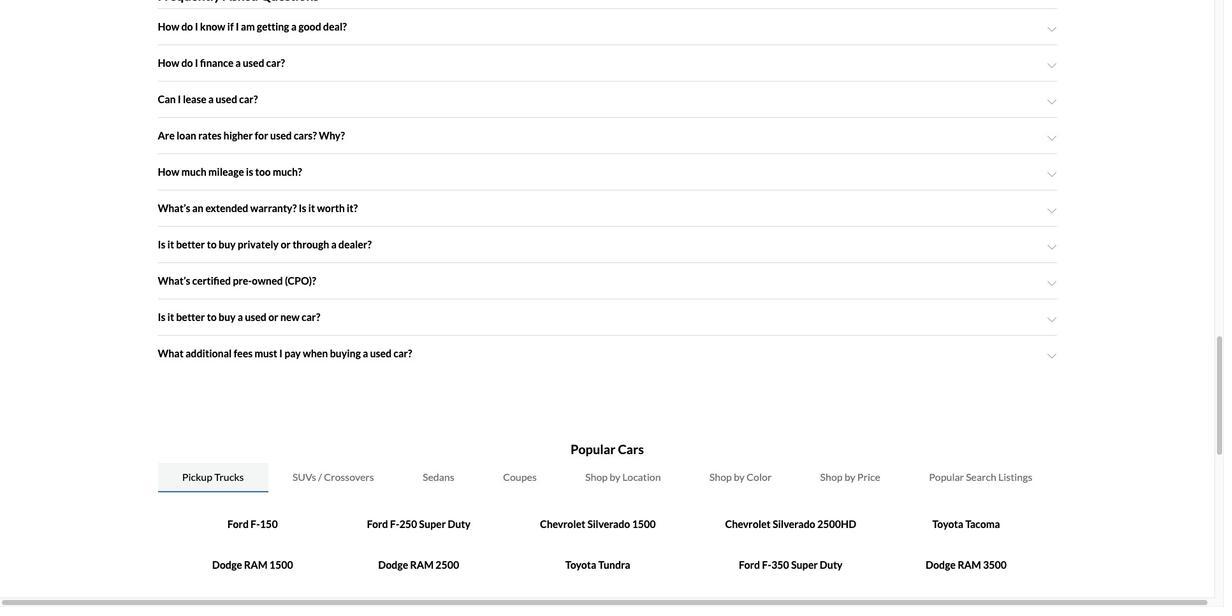 Task type: describe. For each thing, give the bounding box(es) containing it.
silverado for 2500hd
[[773, 519, 815, 531]]

ram for 2500
[[410, 559, 434, 571]]

tundra
[[598, 559, 630, 571]]

ford for ford f-350 super duty
[[739, 559, 760, 571]]

coupes
[[503, 471, 537, 484]]

cars?
[[294, 130, 317, 142]]

toyota for toyota tundra
[[565, 559, 596, 571]]

1 vertical spatial or
[[268, 311, 278, 323]]

dodge for dodge ram 2500
[[378, 559, 408, 571]]

chevron down image for how much mileage is too much?
[[1046, 170, 1057, 180]]

location
[[622, 471, 661, 484]]

must
[[255, 348, 277, 360]]

chevrolet silverado 1500 link
[[540, 519, 656, 531]]

/
[[318, 471, 322, 484]]

chevron down image for getting
[[1046, 25, 1057, 35]]

ford f-350 super duty
[[739, 559, 843, 571]]

ram for 3500
[[958, 559, 981, 571]]

it for is it better to buy privately or through a dealer?
[[167, 239, 174, 251]]

by for color
[[734, 471, 745, 484]]

0 vertical spatial is
[[299, 202, 306, 214]]

ram for 1500
[[244, 559, 267, 571]]

what additional fees must i pay when buying a used car? button
[[158, 336, 1057, 372]]

shop by price
[[820, 471, 880, 484]]

is it better to buy a used or new car? button
[[158, 300, 1057, 336]]

certified
[[192, 275, 231, 287]]

a inside is it better to buy privately or through a dealer? dropdown button
[[331, 239, 336, 251]]

is
[[246, 166, 253, 178]]

price
[[857, 471, 880, 484]]

shop for shop by price
[[820, 471, 843, 484]]

crossovers
[[324, 471, 374, 484]]

chevrolet for chevrolet silverado 1500
[[540, 519, 585, 531]]

i right if
[[236, 21, 239, 33]]

ford for ford f-150
[[227, 519, 249, 531]]

shop for shop by color
[[709, 471, 732, 484]]

i inside dropdown button
[[279, 348, 282, 360]]

chevron down image inside what's certified pre-owned (cpo)? dropdown button
[[1046, 279, 1057, 289]]

by for location
[[610, 471, 620, 484]]

higher
[[223, 130, 253, 142]]

can i lease a used car?
[[158, 93, 258, 105]]

what's certified pre-owned (cpo)? button
[[158, 264, 1057, 299]]

can
[[158, 93, 176, 105]]

what
[[158, 348, 184, 360]]

f- for 350
[[762, 559, 771, 571]]

is it better to buy a used or new car?
[[158, 311, 320, 323]]

dodge for dodge ram 3500
[[926, 559, 956, 571]]

if
[[227, 21, 234, 33]]

car? inside the "can i lease a used car?" dropdown button
[[239, 93, 258, 105]]

owned
[[252, 275, 283, 287]]

are
[[158, 130, 175, 142]]

do for know
[[181, 21, 193, 33]]

toyota tacoma link
[[932, 519, 1000, 531]]

used right lease
[[216, 93, 237, 105]]

know
[[200, 21, 225, 33]]

cars
[[618, 442, 644, 457]]

are loan rates higher for used cars? why? button
[[158, 118, 1057, 154]]

popular for popular cars
[[571, 442, 615, 457]]

chevron down image for or
[[1046, 315, 1057, 325]]

chevron down image for can i lease a used car?
[[1046, 97, 1057, 107]]

popular cars
[[571, 442, 644, 457]]

how do i know if i am getting a good deal?
[[158, 21, 347, 33]]

is for is it better to buy privately or through a dealer?
[[158, 239, 165, 251]]

an
[[192, 202, 203, 214]]

2500hd
[[817, 519, 856, 531]]

extended
[[205, 202, 248, 214]]

rates
[[198, 130, 222, 142]]

what's certified pre-owned (cpo)?
[[158, 275, 316, 287]]

loan
[[177, 130, 196, 142]]

by for price
[[845, 471, 855, 484]]

suvs
[[292, 471, 316, 484]]

are loan rates higher for used cars? why?
[[158, 130, 345, 142]]

duty for ford f-350 super duty
[[820, 559, 843, 571]]

much?
[[273, 166, 302, 178]]

used inside dropdown button
[[370, 348, 392, 360]]

through
[[293, 239, 329, 251]]

how for how do i know if i am getting a good deal?
[[158, 21, 179, 33]]

i left know
[[195, 21, 198, 33]]

worth
[[317, 202, 345, 214]]

privately
[[238, 239, 279, 251]]

much
[[181, 166, 206, 178]]

buy for a
[[219, 311, 236, 323]]

pay
[[284, 348, 301, 360]]

shop by color
[[709, 471, 772, 484]]

ford f-150
[[227, 519, 278, 531]]

listings
[[998, 471, 1032, 484]]

new
[[280, 311, 300, 323]]

is it better to buy privately or through a dealer? button
[[158, 227, 1057, 263]]

buy for privately
[[219, 239, 236, 251]]

used down how do i know if i am getting a good deal?
[[243, 57, 264, 69]]

chevron down image for is it better to buy privately or through a dealer?
[[1046, 243, 1057, 253]]

a inside the "can i lease a used car?" dropdown button
[[208, 93, 214, 105]]

what additional fees must i pay when buying a used car?
[[158, 348, 412, 360]]

2500
[[435, 559, 459, 571]]

deal?
[[323, 21, 347, 33]]

fees
[[234, 348, 253, 360]]

chevrolet silverado 2500hd link
[[725, 519, 856, 531]]

trucks
[[214, 471, 244, 484]]

dodge ram 1500 link
[[212, 559, 293, 571]]

what's an extended warranty? is it worth it? button
[[158, 191, 1057, 227]]

what's for what's certified pre-owned (cpo)?
[[158, 275, 190, 287]]

what's an extended warranty? is it worth it?
[[158, 202, 358, 214]]

mileage
[[208, 166, 244, 178]]

how for how do i finance a used car?
[[158, 57, 179, 69]]

chevrolet silverado 1500
[[540, 519, 656, 531]]

additional
[[186, 348, 232, 360]]

good
[[298, 21, 321, 33]]

it?
[[347, 202, 358, 214]]

ford for ford f-250 super duty
[[367, 519, 388, 531]]

(cpo)?
[[285, 275, 316, 287]]

ford f-350 super duty link
[[739, 559, 843, 571]]



Task type: vqa. For each thing, say whether or not it's contained in the screenshot.
mi
no



Task type: locate. For each thing, give the bounding box(es) containing it.
search
[[966, 471, 996, 484]]

popular search listings
[[929, 471, 1032, 484]]

dodge down toyota tacoma
[[926, 559, 956, 571]]

warranty?
[[250, 202, 297, 214]]

1 vertical spatial to
[[207, 311, 217, 323]]

super for 250
[[419, 519, 446, 531]]

silverado up ford f-350 super duty link at the right bottom of the page
[[773, 519, 815, 531]]

1 horizontal spatial ram
[[410, 559, 434, 571]]

do inside "dropdown button"
[[181, 21, 193, 33]]

chevrolet silverado 2500hd
[[725, 519, 856, 531]]

chevron down image for why?
[[1046, 134, 1057, 144]]

0 vertical spatial 1500
[[632, 519, 656, 531]]

super for 350
[[791, 559, 818, 571]]

how inside "dropdown button"
[[158, 21, 179, 33]]

ford f-250 super duty
[[367, 519, 471, 531]]

suvs / crossovers
[[292, 471, 374, 484]]

2 silverado from the left
[[773, 519, 815, 531]]

chevron down image for what additional fees must i pay when buying a used car?
[[1046, 352, 1057, 362]]

ford left the 250
[[367, 519, 388, 531]]

a left dealer?
[[331, 239, 336, 251]]

4 chevron down image from the top
[[1046, 206, 1057, 216]]

chevron down image inside are loan rates higher for used cars? why? dropdown button
[[1046, 134, 1057, 144]]

1 vertical spatial better
[[176, 311, 205, 323]]

ram
[[244, 559, 267, 571], [410, 559, 434, 571], [958, 559, 981, 571]]

or left through
[[281, 239, 291, 251]]

2 how from the top
[[158, 57, 179, 69]]

3 chevron down image from the top
[[1046, 243, 1057, 253]]

dodge down ford f-150 link
[[212, 559, 242, 571]]

1 horizontal spatial or
[[281, 239, 291, 251]]

0 vertical spatial what's
[[158, 202, 190, 214]]

shop for shop by location
[[585, 471, 608, 484]]

3 chevron down image from the top
[[1046, 134, 1057, 144]]

to for a
[[207, 311, 217, 323]]

350
[[771, 559, 789, 571]]

2 horizontal spatial ford
[[739, 559, 760, 571]]

chevron down image inside what additional fees must i pay when buying a used car? dropdown button
[[1046, 352, 1057, 362]]

car? inside how do i finance a used car? dropdown button
[[266, 57, 285, 69]]

1 vertical spatial duty
[[820, 559, 843, 571]]

ford left 350
[[739, 559, 760, 571]]

why?
[[319, 130, 345, 142]]

chevron down image for it?
[[1046, 206, 1057, 216]]

it
[[308, 202, 315, 214], [167, 239, 174, 251], [167, 311, 174, 323]]

a inside how do i finance a used car? dropdown button
[[235, 57, 241, 69]]

2 horizontal spatial dodge
[[926, 559, 956, 571]]

0 horizontal spatial silverado
[[587, 519, 630, 531]]

chevron down image
[[1046, 25, 1057, 35], [1046, 61, 1057, 71], [1046, 134, 1057, 144], [1046, 206, 1057, 216], [1046, 279, 1057, 289], [1046, 315, 1057, 325]]

better for is it better to buy privately or through a dealer?
[[176, 239, 205, 251]]

car? inside what additional fees must i pay when buying a used car? dropdown button
[[394, 348, 412, 360]]

car? down getting
[[266, 57, 285, 69]]

tacoma
[[965, 519, 1000, 531]]

0 vertical spatial it
[[308, 202, 315, 214]]

0 horizontal spatial 1500
[[269, 559, 293, 571]]

3 how from the top
[[158, 166, 179, 178]]

1 horizontal spatial silverado
[[773, 519, 815, 531]]

1 shop from the left
[[585, 471, 608, 484]]

what's
[[158, 202, 190, 214], [158, 275, 190, 287]]

lease
[[183, 93, 206, 105]]

dealer?
[[338, 239, 372, 251]]

shop left color
[[709, 471, 732, 484]]

1500 down 150
[[269, 559, 293, 571]]

buy left the privately on the top left of page
[[219, 239, 236, 251]]

1 horizontal spatial 1500
[[632, 519, 656, 531]]

dodge ram 3500 link
[[926, 559, 1007, 571]]

0 horizontal spatial or
[[268, 311, 278, 323]]

0 vertical spatial or
[[281, 239, 291, 251]]

0 horizontal spatial popular
[[571, 442, 615, 457]]

toyota tacoma
[[932, 519, 1000, 531]]

by left location
[[610, 471, 620, 484]]

do left know
[[181, 21, 193, 33]]

dodge ram 3500
[[926, 559, 1007, 571]]

1 horizontal spatial super
[[791, 559, 818, 571]]

2 horizontal spatial ram
[[958, 559, 981, 571]]

by left color
[[734, 471, 745, 484]]

1 horizontal spatial f-
[[390, 519, 399, 531]]

2 better from the top
[[176, 311, 205, 323]]

silverado for 1500
[[587, 519, 630, 531]]

1 chevron down image from the top
[[1046, 97, 1057, 107]]

1 vertical spatial is
[[158, 239, 165, 251]]

3500
[[983, 559, 1007, 571]]

150
[[260, 519, 278, 531]]

2 buy from the top
[[219, 311, 236, 323]]

duty for ford f-250 super duty
[[448, 519, 471, 531]]

super right 350
[[791, 559, 818, 571]]

toyota left tundra
[[565, 559, 596, 571]]

toyota tundra
[[565, 559, 630, 571]]

1500
[[632, 519, 656, 531], [269, 559, 293, 571]]

1 vertical spatial how
[[158, 57, 179, 69]]

chevron down image inside how do i finance a used car? dropdown button
[[1046, 61, 1057, 71]]

1500 down location
[[632, 519, 656, 531]]

a left good
[[291, 21, 297, 33]]

2 vertical spatial how
[[158, 166, 179, 178]]

1 horizontal spatial ford
[[367, 519, 388, 531]]

i
[[195, 21, 198, 33], [236, 21, 239, 33], [195, 57, 198, 69], [178, 93, 181, 105], [279, 348, 282, 360]]

1 silverado from the left
[[587, 519, 630, 531]]

sedans
[[423, 471, 454, 484]]

chevron down image
[[1046, 97, 1057, 107], [1046, 170, 1057, 180], [1046, 243, 1057, 253], [1046, 352, 1057, 362]]

0 vertical spatial duty
[[448, 519, 471, 531]]

is for is it better to buy a used or new car?
[[158, 311, 165, 323]]

toyota tundra link
[[565, 559, 630, 571]]

toyota for toyota tacoma
[[932, 519, 963, 531]]

dodge ram 1500
[[212, 559, 293, 571]]

how much mileage is too much?
[[158, 166, 302, 178]]

dodge ram 2500
[[378, 559, 459, 571]]

2 vertical spatial it
[[167, 311, 174, 323]]

f- for 250
[[390, 519, 399, 531]]

shop by location
[[585, 471, 661, 484]]

chevrolet for chevrolet silverado 2500hd
[[725, 519, 771, 531]]

1 do from the top
[[181, 21, 193, 33]]

1 better from the top
[[176, 239, 205, 251]]

2 by from the left
[[734, 471, 745, 484]]

pickup
[[182, 471, 212, 484]]

how for how much mileage is too much?
[[158, 166, 179, 178]]

1 vertical spatial buy
[[219, 311, 236, 323]]

used right buying on the left bottom of page
[[370, 348, 392, 360]]

chevrolet down shop by color
[[725, 519, 771, 531]]

6 chevron down image from the top
[[1046, 315, 1057, 325]]

what's left certified
[[158, 275, 190, 287]]

3 by from the left
[[845, 471, 855, 484]]

how left know
[[158, 21, 179, 33]]

dodge ram 2500 link
[[378, 559, 459, 571]]

chevron down image inside the is it better to buy a used or new car? dropdown button
[[1046, 315, 1057, 325]]

buy down what's certified pre-owned (cpo)?
[[219, 311, 236, 323]]

car? right buying on the left bottom of page
[[394, 348, 412, 360]]

1 horizontal spatial by
[[734, 471, 745, 484]]

color
[[747, 471, 772, 484]]

a inside what additional fees must i pay when buying a used car? dropdown button
[[363, 348, 368, 360]]

duty down 2500hd
[[820, 559, 843, 571]]

a
[[291, 21, 297, 33], [235, 57, 241, 69], [208, 93, 214, 105], [331, 239, 336, 251], [238, 311, 243, 323], [363, 348, 368, 360]]

do inside dropdown button
[[181, 57, 193, 69]]

what's left the an
[[158, 202, 190, 214]]

i right can
[[178, 93, 181, 105]]

2 vertical spatial is
[[158, 311, 165, 323]]

0 vertical spatial super
[[419, 519, 446, 531]]

5 chevron down image from the top
[[1046, 279, 1057, 289]]

2 to from the top
[[207, 311, 217, 323]]

1 ram from the left
[[244, 559, 267, 571]]

1 vertical spatial it
[[167, 239, 174, 251]]

shop left the 'price'
[[820, 471, 843, 484]]

1 vertical spatial do
[[181, 57, 193, 69]]

0 vertical spatial how
[[158, 21, 179, 33]]

pickup trucks
[[182, 471, 244, 484]]

car? inside the is it better to buy a used or new car? dropdown button
[[302, 311, 320, 323]]

f- down "chevrolet silverado 2500hd" link
[[762, 559, 771, 571]]

chevron down image inside is it better to buy privately or through a dealer? dropdown button
[[1046, 243, 1057, 253]]

do for finance
[[181, 57, 193, 69]]

1 how from the top
[[158, 21, 179, 33]]

2 chevron down image from the top
[[1046, 170, 1057, 180]]

1 vertical spatial toyota
[[565, 559, 596, 571]]

2 chevron down image from the top
[[1046, 61, 1057, 71]]

0 horizontal spatial duty
[[448, 519, 471, 531]]

finance
[[200, 57, 233, 69]]

a down 'pre-'
[[238, 311, 243, 323]]

can i lease a used car? button
[[158, 82, 1057, 118]]

car? right new
[[302, 311, 320, 323]]

0 horizontal spatial by
[[610, 471, 620, 484]]

toyota
[[932, 519, 963, 531], [565, 559, 596, 571]]

how do i know if i am getting a good deal? button
[[158, 9, 1057, 45]]

2 chevrolet from the left
[[725, 519, 771, 531]]

1 horizontal spatial dodge
[[378, 559, 408, 571]]

0 vertical spatial toyota
[[932, 519, 963, 531]]

1 chevrolet from the left
[[540, 519, 585, 531]]

1 horizontal spatial shop
[[709, 471, 732, 484]]

0 vertical spatial popular
[[571, 442, 615, 457]]

1 vertical spatial super
[[791, 559, 818, 571]]

3 shop from the left
[[820, 471, 843, 484]]

ford left 150
[[227, 519, 249, 531]]

2 shop from the left
[[709, 471, 732, 484]]

a inside how do i know if i am getting a good deal? "dropdown button"
[[291, 21, 297, 33]]

1 by from the left
[[610, 471, 620, 484]]

0 horizontal spatial dodge
[[212, 559, 242, 571]]

2 horizontal spatial f-
[[762, 559, 771, 571]]

ram down ford f-150 link
[[244, 559, 267, 571]]

or
[[281, 239, 291, 251], [268, 311, 278, 323]]

2 horizontal spatial shop
[[820, 471, 843, 484]]

popular left cars
[[571, 442, 615, 457]]

used left new
[[245, 311, 266, 323]]

0 horizontal spatial ram
[[244, 559, 267, 571]]

chevrolet up toyota tundra
[[540, 519, 585, 531]]

chevrolet
[[540, 519, 585, 531], [725, 519, 771, 531]]

1 what's from the top
[[158, 202, 190, 214]]

dodge down the 250
[[378, 559, 408, 571]]

0 horizontal spatial f-
[[251, 519, 260, 531]]

to down certified
[[207, 311, 217, 323]]

0 horizontal spatial super
[[419, 519, 446, 531]]

or left new
[[268, 311, 278, 323]]

buy
[[219, 239, 236, 251], [219, 311, 236, 323]]

is
[[299, 202, 306, 214], [158, 239, 165, 251], [158, 311, 165, 323]]

1 horizontal spatial toyota
[[932, 519, 963, 531]]

1 vertical spatial what's
[[158, 275, 190, 287]]

a inside the is it better to buy a used or new car? dropdown button
[[238, 311, 243, 323]]

f- for 150
[[251, 519, 260, 531]]

3 dodge from the left
[[926, 559, 956, 571]]

2 what's from the top
[[158, 275, 190, 287]]

0 horizontal spatial toyota
[[565, 559, 596, 571]]

silverado up tundra
[[587, 519, 630, 531]]

dodge for dodge ram 1500
[[212, 559, 242, 571]]

2 dodge from the left
[[378, 559, 408, 571]]

1 horizontal spatial popular
[[929, 471, 964, 484]]

when
[[303, 348, 328, 360]]

do left finance
[[181, 57, 193, 69]]

2 ram from the left
[[410, 559, 434, 571]]

to up certified
[[207, 239, 217, 251]]

1 chevron down image from the top
[[1046, 25, 1057, 35]]

f- up dodge ram 1500 link
[[251, 519, 260, 531]]

4 chevron down image from the top
[[1046, 352, 1057, 362]]

chevron down image inside how do i know if i am getting a good deal? "dropdown button"
[[1046, 25, 1057, 35]]

better for is it better to buy a used or new car?
[[176, 311, 205, 323]]

0 vertical spatial to
[[207, 239, 217, 251]]

ford f-150 link
[[227, 519, 278, 531]]

1500 for chevrolet silverado 1500
[[632, 519, 656, 531]]

chevron down image inside the "can i lease a used car?" dropdown button
[[1046, 97, 1057, 107]]

3 ram from the left
[[958, 559, 981, 571]]

1 dodge from the left
[[212, 559, 242, 571]]

too
[[255, 166, 271, 178]]

buying
[[330, 348, 361, 360]]

to for privately
[[207, 239, 217, 251]]

f- up dodge ram 2500 link
[[390, 519, 399, 531]]

it for is it better to buy a used or new car?
[[167, 311, 174, 323]]

1 horizontal spatial chevrolet
[[725, 519, 771, 531]]

2 do from the top
[[181, 57, 193, 69]]

250
[[399, 519, 417, 531]]

popular left search
[[929, 471, 964, 484]]

ford f-250 super duty link
[[367, 519, 471, 531]]

used right for
[[270, 130, 292, 142]]

by left the 'price'
[[845, 471, 855, 484]]

how do i finance a used car?
[[158, 57, 285, 69]]

popular
[[571, 442, 615, 457], [929, 471, 964, 484]]

1 horizontal spatial duty
[[820, 559, 843, 571]]

i left pay at the bottom left of the page
[[279, 348, 282, 360]]

better down the an
[[176, 239, 205, 251]]

how do i finance a used car? button
[[158, 46, 1057, 81]]

0 vertical spatial better
[[176, 239, 205, 251]]

chevron down image inside what's an extended warranty? is it worth it? dropdown button
[[1046, 206, 1057, 216]]

for
[[255, 130, 268, 142]]

chevron down image inside how much mileage is too much? dropdown button
[[1046, 170, 1057, 180]]

popular for popular search listings
[[929, 471, 964, 484]]

better up 'additional'
[[176, 311, 205, 323]]

0 horizontal spatial shop
[[585, 471, 608, 484]]

1 to from the top
[[207, 239, 217, 251]]

a right buying on the left bottom of page
[[363, 348, 368, 360]]

what's for what's an extended warranty? is it worth it?
[[158, 202, 190, 214]]

2 horizontal spatial by
[[845, 471, 855, 484]]

0 horizontal spatial chevrolet
[[540, 519, 585, 531]]

0 horizontal spatial ford
[[227, 519, 249, 531]]

pre-
[[233, 275, 252, 287]]

ram left 2500
[[410, 559, 434, 571]]

shop down popular cars
[[585, 471, 608, 484]]

i left finance
[[195, 57, 198, 69]]

car? up are loan rates higher for used cars? why?
[[239, 93, 258, 105]]

a right finance
[[235, 57, 241, 69]]

toyota left the tacoma
[[932, 519, 963, 531]]

am
[[241, 21, 255, 33]]

super right the 250
[[419, 519, 446, 531]]

how left much in the top of the page
[[158, 166, 179, 178]]

a right lease
[[208, 93, 214, 105]]

how much mileage is too much? button
[[158, 155, 1057, 190]]

car?
[[266, 57, 285, 69], [239, 93, 258, 105], [302, 311, 320, 323], [394, 348, 412, 360]]

duty up 2500
[[448, 519, 471, 531]]

0 vertical spatial do
[[181, 21, 193, 33]]

1500 for dodge ram 1500
[[269, 559, 293, 571]]

0 vertical spatial buy
[[219, 239, 236, 251]]

how up can
[[158, 57, 179, 69]]

super
[[419, 519, 446, 531], [791, 559, 818, 571]]

1 buy from the top
[[219, 239, 236, 251]]

ram left the 3500
[[958, 559, 981, 571]]

is it better to buy privately or through a dealer?
[[158, 239, 372, 251]]

1 vertical spatial popular
[[929, 471, 964, 484]]

1 vertical spatial 1500
[[269, 559, 293, 571]]



